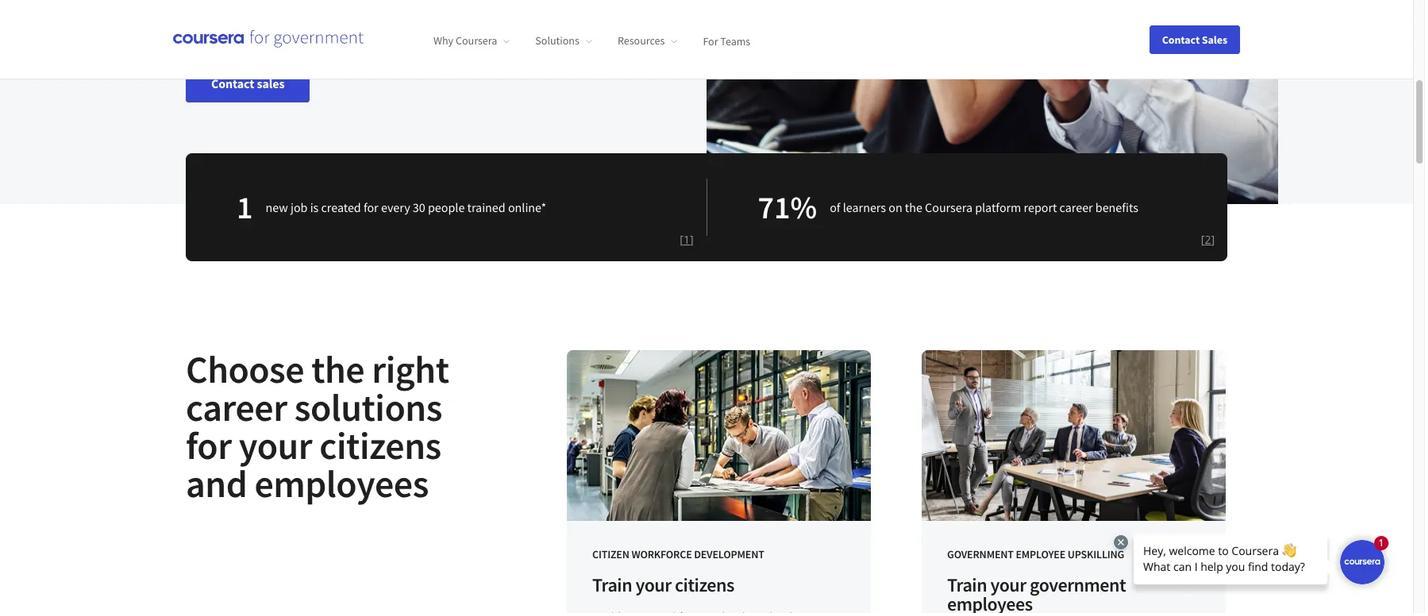Task type: describe. For each thing, give the bounding box(es) containing it.
contact sales
[[211, 75, 285, 91]]

the inside choose the right career solutions for your citizens and employees
[[312, 346, 365, 393]]

employees inside train your government employees
[[948, 592, 1033, 613]]

] for 1
[[690, 232, 694, 247]]

train your citizens
[[593, 573, 735, 598]]

for
[[703, 34, 719, 48]]

for teams
[[703, 34, 751, 48]]

why coursera link
[[434, 34, 510, 48]]

of
[[830, 199, 841, 215]]

new job is created for every 30 people trained online*
[[266, 199, 547, 215]]

train your public employees image
[[922, 350, 1227, 521]]

government employee upskilling
[[948, 548, 1125, 562]]

online*
[[508, 199, 547, 215]]

1 vertical spatial 1
[[684, 232, 690, 247]]

contact for contact sales
[[211, 75, 254, 91]]

train your government employees
[[948, 573, 1127, 613]]

why coursera
[[434, 34, 498, 48]]

1 vertical spatial coursera
[[926, 199, 973, 215]]

train for train your government employees
[[948, 573, 988, 598]]

[ for 1
[[680, 232, 684, 247]]

your for train your government employees
[[991, 573, 1027, 598]]

sales
[[1203, 32, 1228, 46]]

resources
[[618, 34, 665, 48]]

of learners on the coursera platform report career benefits
[[830, 199, 1139, 215]]

solutions
[[294, 384, 442, 431]]

1 horizontal spatial the
[[906, 199, 923, 215]]

resources link
[[618, 34, 678, 48]]

new
[[266, 199, 288, 215]]

solutions
[[536, 34, 580, 48]]

contact for contact sales
[[1163, 32, 1201, 46]]

your for train your citizens
[[636, 573, 672, 598]]

choose the right career solutions for your citizens and employees
[[186, 346, 449, 508]]

contact sales button
[[1150, 25, 1241, 54]]

contact sales
[[1163, 32, 1228, 46]]

and
[[186, 460, 247, 508]]

choose
[[186, 346, 304, 393]]

government
[[1030, 573, 1127, 598]]

why
[[434, 34, 454, 48]]

solutions link
[[536, 34, 593, 48]]

trained
[[468, 199, 506, 215]]

right
[[372, 346, 449, 393]]



Task type: locate. For each thing, give the bounding box(es) containing it.
0 horizontal spatial ]
[[690, 232, 694, 247]]

people
[[428, 199, 465, 215]]

development
[[694, 548, 765, 562]]

coursera left "platform"
[[926, 199, 973, 215]]

train your citizens image
[[567, 350, 871, 521]]

employee
[[1016, 548, 1066, 562]]

your inside train your government employees
[[991, 573, 1027, 598]]

the left right
[[312, 346, 365, 393]]

coursera right the 'why'
[[456, 34, 498, 48]]

your
[[239, 422, 312, 470], [636, 573, 672, 598], [991, 573, 1027, 598]]

1
[[237, 187, 253, 227], [684, 232, 690, 247]]

0 horizontal spatial 1
[[237, 187, 253, 227]]

contact inside button
[[1163, 32, 1201, 46]]

0 horizontal spatial the
[[312, 346, 365, 393]]

for inside choose the right career solutions for your citizens and employees
[[186, 422, 232, 470]]

is
[[310, 199, 319, 215]]

0 horizontal spatial your
[[239, 422, 312, 470]]

1 horizontal spatial 1
[[684, 232, 690, 247]]

1 horizontal spatial ]
[[1212, 232, 1215, 247]]

citizens inside choose the right career solutions for your citizens and employees
[[320, 422, 442, 470]]

train down government
[[948, 573, 988, 598]]

upskilling
[[1068, 548, 1125, 562]]

benefits
[[1096, 199, 1139, 215]]

2 ] from the left
[[1212, 232, 1215, 247]]

[ for 71%
[[1202, 232, 1205, 247]]

0 vertical spatial 1
[[237, 187, 253, 227]]

0 horizontal spatial career
[[186, 384, 287, 431]]

0 horizontal spatial for
[[186, 422, 232, 470]]

30
[[413, 199, 426, 215]]

teams
[[721, 34, 751, 48]]

employees inside choose the right career solutions for your citizens and employees
[[255, 460, 429, 508]]

2 horizontal spatial your
[[991, 573, 1027, 598]]

1 vertical spatial career
[[186, 384, 287, 431]]

citizen
[[593, 548, 630, 562]]

[ 1 ]
[[680, 232, 694, 247]]

every
[[381, 199, 410, 215]]

career inside choose the right career solutions for your citizens and employees
[[186, 384, 287, 431]]

workforce
[[632, 548, 692, 562]]

2
[[1205, 232, 1212, 247]]

career
[[1060, 199, 1094, 215], [186, 384, 287, 431]]

71%
[[758, 187, 818, 227]]

1 horizontal spatial employees
[[948, 592, 1033, 613]]

2 [ from the left
[[1202, 232, 1205, 247]]

2 train from the left
[[948, 573, 988, 598]]

0 horizontal spatial coursera
[[456, 34, 498, 48]]

0 vertical spatial for
[[364, 199, 379, 215]]

1 horizontal spatial coursera
[[926, 199, 973, 215]]

for
[[364, 199, 379, 215], [186, 422, 232, 470]]

learners
[[843, 199, 887, 215]]

train inside train your government employees
[[948, 573, 988, 598]]

train
[[593, 573, 632, 598], [948, 573, 988, 598]]

1 vertical spatial the
[[312, 346, 365, 393]]

your inside choose the right career solutions for your citizens and employees
[[239, 422, 312, 470]]

1 horizontal spatial citizens
[[675, 573, 735, 598]]

contact
[[1163, 32, 1201, 46], [211, 75, 254, 91]]

]
[[690, 232, 694, 247], [1212, 232, 1215, 247]]

1 ] from the left
[[690, 232, 694, 247]]

platform
[[976, 199, 1022, 215]]

report
[[1024, 199, 1058, 215]]

0 vertical spatial citizens
[[320, 422, 442, 470]]

citizens
[[320, 422, 442, 470], [675, 573, 735, 598]]

1 vertical spatial for
[[186, 422, 232, 470]]

0 horizontal spatial employees
[[255, 460, 429, 508]]

0 vertical spatial the
[[906, 199, 923, 215]]

1 horizontal spatial [
[[1202, 232, 1205, 247]]

employees
[[255, 460, 429, 508], [948, 592, 1033, 613]]

coursera for government image
[[173, 30, 364, 49]]

citizen workforce development
[[593, 548, 765, 562]]

0 horizontal spatial contact
[[211, 75, 254, 91]]

on
[[889, 199, 903, 215]]

1 vertical spatial citizens
[[675, 573, 735, 598]]

1 horizontal spatial your
[[636, 573, 672, 598]]

job
[[291, 199, 308, 215]]

contact sales link
[[186, 64, 310, 102]]

sales
[[257, 75, 285, 91]]

] for 71%
[[1212, 232, 1215, 247]]

1 train from the left
[[593, 573, 632, 598]]

for teams link
[[703, 34, 751, 48]]

career up and
[[186, 384, 287, 431]]

0 vertical spatial coursera
[[456, 34, 498, 48]]

0 horizontal spatial citizens
[[320, 422, 442, 470]]

1 vertical spatial contact
[[211, 75, 254, 91]]

1 horizontal spatial for
[[364, 199, 379, 215]]

0 vertical spatial employees
[[255, 460, 429, 508]]

train down citizen
[[593, 573, 632, 598]]

0 horizontal spatial [
[[680, 232, 684, 247]]

coursera
[[456, 34, 498, 48], [926, 199, 973, 215]]

1 horizontal spatial contact
[[1163, 32, 1201, 46]]

government
[[948, 548, 1014, 562]]

1 horizontal spatial career
[[1060, 199, 1094, 215]]

[
[[680, 232, 684, 247], [1202, 232, 1205, 247]]

1 [ from the left
[[680, 232, 684, 247]]

the right on
[[906, 199, 923, 215]]

0 vertical spatial career
[[1060, 199, 1094, 215]]

career right report
[[1060, 199, 1094, 215]]

1 vertical spatial employees
[[948, 592, 1033, 613]]

train for train your citizens
[[593, 573, 632, 598]]

0 horizontal spatial train
[[593, 573, 632, 598]]

1 horizontal spatial train
[[948, 573, 988, 598]]

0 vertical spatial contact
[[1163, 32, 1201, 46]]

[ 2 ]
[[1202, 232, 1215, 247]]

the
[[906, 199, 923, 215], [312, 346, 365, 393]]

created
[[321, 199, 361, 215]]



Task type: vqa. For each thing, say whether or not it's contained in the screenshot.
every
yes



